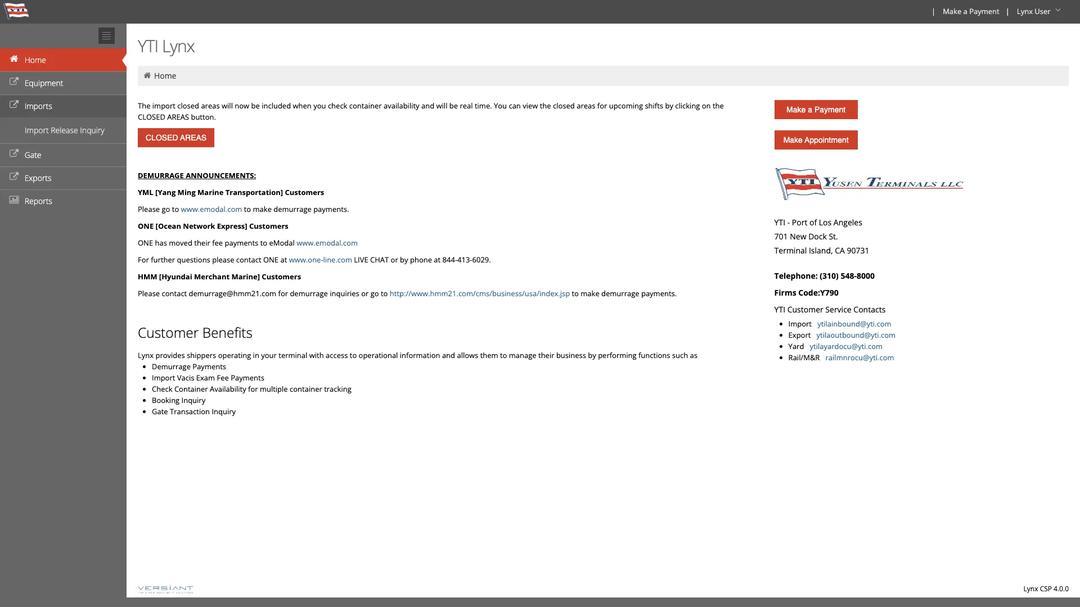 Task type: locate. For each thing, give the bounding box(es) containing it.
upcoming
[[609, 101, 643, 111]]

1 vertical spatial by
[[400, 255, 408, 265]]

2 vertical spatial inquiry
[[212, 407, 236, 417]]

live
[[354, 255, 369, 265]]

telephone: (310) 548-8000
[[775, 271, 875, 281]]

make for the leftmost make a payment link
[[787, 105, 806, 114]]

the
[[540, 101, 551, 111], [713, 101, 724, 111]]

0 horizontal spatial by
[[400, 255, 408, 265]]

lynx provides shippers operating in your terminal with access to operational information and allows them to manage their business by performing functions such as demurrage payments import vacis exam fee payments check container availability for multiple container tracking booking inquiry gate transaction inquiry
[[138, 351, 698, 417]]

fee
[[212, 238, 223, 248]]

at left 844-
[[434, 255, 441, 265]]

1 horizontal spatial make
[[581, 289, 600, 299]]

closed
[[138, 112, 165, 122]]

their left fee
[[194, 238, 210, 248]]

0 vertical spatial inquiry
[[80, 125, 105, 136]]

external link image for exports
[[8, 173, 20, 181]]

when
[[293, 101, 312, 111]]

2 vertical spatial by
[[588, 351, 597, 361]]

1 horizontal spatial by
[[588, 351, 597, 361]]

0 vertical spatial external link image
[[8, 78, 20, 86]]

1 horizontal spatial and
[[442, 351, 455, 361]]

by
[[666, 101, 674, 111], [400, 255, 408, 265], [588, 351, 597, 361]]

moved
[[169, 238, 192, 248]]

external link image down home icon
[[8, 78, 20, 86]]

demurrage
[[274, 204, 312, 214], [290, 289, 328, 299], [602, 289, 640, 299]]

customers right 'transportation]'
[[285, 187, 324, 198]]

2 vertical spatial import
[[152, 373, 175, 383]]

payment left lynx user
[[970, 6, 1000, 16]]

by right business
[[588, 351, 597, 361]]

container right 'check'
[[349, 101, 382, 111]]

in
[[253, 351, 259, 361]]

inquiry down availability
[[212, 407, 236, 417]]

0 horizontal spatial at
[[281, 255, 287, 265]]

closed right "view"
[[553, 101, 575, 111]]

0 horizontal spatial payments
[[193, 362, 226, 372]]

information
[[400, 351, 440, 361]]

and
[[422, 101, 435, 111], [442, 351, 455, 361]]

external link image
[[8, 78, 20, 86], [8, 101, 20, 109]]

closed up areas
[[177, 101, 199, 111]]

0 vertical spatial or
[[391, 255, 398, 265]]

2 vertical spatial for
[[248, 384, 258, 395]]

1 horizontal spatial be
[[450, 101, 458, 111]]

external link image inside the exports link
[[8, 173, 20, 181]]

contact down one has moved their fee payments to emodal www.emodal.com
[[236, 255, 261, 265]]

ytilayardocu@yti.com link
[[810, 342, 883, 352]]

closed
[[177, 101, 199, 111], [553, 101, 575, 111]]

0 horizontal spatial www.emodal.com link
[[181, 204, 242, 214]]

1 please from the top
[[138, 204, 160, 214]]

1 vertical spatial one
[[138, 238, 153, 248]]

for inside the lynx provides shippers operating in your terminal with access to operational information and allows them to manage their business by performing functions such as demurrage payments import vacis exam fee payments check container availability for multiple container tracking booking inquiry gate transaction inquiry
[[248, 384, 258, 395]]

lynx inside the lynx provides shippers operating in your terminal with access to operational information and allows them to manage their business by performing functions such as demurrage payments import vacis exam fee payments check container availability for multiple container tracking booking inquiry gate transaction inquiry
[[138, 351, 154, 361]]

clicking
[[676, 101, 700, 111]]

0 vertical spatial make a payment
[[943, 6, 1000, 16]]

container left tracking
[[290, 384, 322, 395]]

0 horizontal spatial import
[[25, 125, 49, 136]]

and right availability
[[422, 101, 435, 111]]

customers up emodal
[[249, 221, 289, 231]]

marine]
[[232, 272, 260, 282]]

1 vertical spatial payments
[[231, 373, 264, 383]]

1 horizontal spatial closed
[[553, 101, 575, 111]]

for
[[598, 101, 608, 111], [278, 289, 288, 299], [248, 384, 258, 395]]

yti down firms at the right top
[[775, 305, 786, 315]]

1 horizontal spatial import
[[152, 373, 175, 383]]

1 vertical spatial home
[[154, 70, 176, 81]]

1 vertical spatial www.emodal.com link
[[297, 238, 358, 248]]

0 horizontal spatial go
[[162, 204, 170, 214]]

go right inquiries
[[371, 289, 379, 299]]

0 vertical spatial by
[[666, 101, 674, 111]]

1 vertical spatial import
[[789, 319, 816, 329]]

1 horizontal spatial contact
[[236, 255, 261, 265]]

www.emodal.com
[[181, 204, 242, 214], [297, 238, 358, 248]]

import up export
[[789, 319, 816, 329]]

2 external link image from the top
[[8, 173, 20, 181]]

1 horizontal spatial container
[[349, 101, 382, 111]]

time.
[[475, 101, 492, 111]]

business
[[557, 351, 586, 361]]

user
[[1035, 6, 1051, 16]]

customers for hmm [hyundai merchant marine] customers
[[262, 272, 301, 282]]

0 horizontal spatial www.emodal.com
[[181, 204, 242, 214]]

None submit
[[138, 128, 215, 147]]

1 horizontal spatial or
[[391, 255, 398, 265]]

external link image inside equipment link
[[8, 78, 20, 86]]

payment up appointment
[[815, 105, 846, 114]]

by inside the lynx provides shippers operating in your terminal with access to operational information and allows them to manage their business by performing functions such as demurrage payments import vacis exam fee payments check container availability for multiple container tracking booking inquiry gate transaction inquiry
[[588, 351, 597, 361]]

1 vertical spatial go
[[371, 289, 379, 299]]

0 vertical spatial contact
[[236, 255, 261, 265]]

1 horizontal spatial areas
[[577, 101, 596, 111]]

lynx for lynx csp 4.0.0
[[1024, 585, 1039, 594]]

customers down www.one- on the left top of the page
[[262, 272, 301, 282]]

www.one-
[[289, 255, 323, 265]]

gate up exports
[[25, 150, 41, 160]]

0 horizontal spatial |
[[932, 6, 936, 16]]

payments up availability
[[231, 373, 264, 383]]

and left allows
[[442, 351, 455, 361]]

8000
[[857, 271, 875, 281]]

0 horizontal spatial make a payment
[[787, 105, 846, 114]]

will left 'now'
[[222, 101, 233, 111]]

real
[[460, 101, 473, 111]]

gate down booking
[[152, 407, 168, 417]]

inquiry right 'release' in the left of the page
[[80, 125, 105, 136]]

at down emodal
[[281, 255, 287, 265]]

0 horizontal spatial inquiry
[[80, 125, 105, 136]]

0 horizontal spatial home
[[25, 55, 46, 65]]

0 vertical spatial and
[[422, 101, 435, 111]]

contact down [hyundai
[[162, 289, 187, 299]]

1 vertical spatial external link image
[[8, 173, 20, 181]]

1 will from the left
[[222, 101, 233, 111]]

import release inquiry
[[25, 125, 105, 136]]

2 external link image from the top
[[8, 101, 20, 109]]

at
[[281, 255, 287, 265], [434, 255, 441, 265]]

please for please contact demurrage@hmm21.com for demurrage inquiries or go to
[[138, 289, 160, 299]]

terminal
[[279, 351, 307, 361]]

0 horizontal spatial contact
[[162, 289, 187, 299]]

firms code:y790
[[775, 288, 839, 298]]

will left real
[[437, 101, 448, 111]]

their right manage
[[539, 351, 555, 361]]

imports link
[[0, 95, 127, 118]]

customer
[[788, 305, 824, 315], [138, 324, 199, 342]]

0 horizontal spatial will
[[222, 101, 233, 111]]

for further questions please contact one at www.one-line.com live chat or by phone at 844-413-6029.
[[138, 255, 491, 265]]

container
[[349, 101, 382, 111], [290, 384, 322, 395]]

home right home image
[[154, 70, 176, 81]]

inquiry inside import release inquiry link
[[80, 125, 105, 136]]

inquiry down "container"
[[182, 396, 206, 406]]

0 horizontal spatial for
[[248, 384, 258, 395]]

1 vertical spatial gate
[[152, 407, 168, 417]]

1 horizontal spatial a
[[964, 6, 968, 16]]

external link image
[[8, 150, 20, 158], [8, 173, 20, 181]]

1 vertical spatial container
[[290, 384, 322, 395]]

0 vertical spatial make
[[253, 204, 272, 214]]

import for import release inquiry
[[25, 125, 49, 136]]

one
[[138, 221, 154, 231], [138, 238, 153, 248], [263, 255, 279, 265]]

yml [yang ming marine transportation] customers
[[138, 187, 324, 198]]

for left upcoming
[[598, 101, 608, 111]]

make for make appointment link at the right of page
[[784, 136, 803, 145]]

1 horizontal spatial for
[[278, 289, 288, 299]]

1 horizontal spatial at
[[434, 255, 441, 265]]

for down for further questions please contact one at www.one-line.com live chat or by phone at 844-413-6029.
[[278, 289, 288, 299]]

1 vertical spatial customer
[[138, 324, 199, 342]]

0 vertical spatial www.emodal.com
[[181, 204, 242, 214]]

exports
[[25, 173, 52, 183]]

yti for yti lynx
[[138, 34, 158, 57]]

inquiries
[[330, 289, 360, 299]]

2 closed from the left
[[553, 101, 575, 111]]

import down 'imports'
[[25, 125, 49, 136]]

lynx for lynx user
[[1018, 6, 1033, 16]]

home link right home image
[[154, 70, 176, 81]]

equipment link
[[0, 71, 127, 95]]

www.emodal.com link for one has moved their fee payments to emodal www.emodal.com
[[297, 238, 358, 248]]

please down the yml
[[138, 204, 160, 214]]

2 at from the left
[[434, 255, 441, 265]]

release
[[51, 125, 78, 136]]

service
[[826, 305, 852, 315]]

1 horizontal spatial |
[[1006, 6, 1010, 16]]

line.com
[[323, 255, 352, 265]]

1 at from the left
[[281, 255, 287, 265]]

demurrage@hmm21.com
[[189, 289, 276, 299]]

external link image inside imports link
[[8, 101, 20, 109]]

www.emodal.com up the www.one-line.com link
[[297, 238, 358, 248]]

express]
[[217, 221, 247, 231]]

areas up button.
[[201, 101, 220, 111]]

1 vertical spatial contact
[[162, 289, 187, 299]]

lynx user link
[[1013, 0, 1068, 24]]

1 vertical spatial make
[[787, 105, 806, 114]]

make a payment link
[[938, 0, 1004, 24], [775, 100, 858, 119]]

0 horizontal spatial the
[[540, 101, 551, 111]]

telephone:
[[775, 271, 818, 281]]

will
[[222, 101, 233, 111], [437, 101, 448, 111]]

0 horizontal spatial closed
[[177, 101, 199, 111]]

customer up provides
[[138, 324, 199, 342]]

0 vertical spatial www.emodal.com link
[[181, 204, 242, 214]]

0 vertical spatial for
[[598, 101, 608, 111]]

0 horizontal spatial and
[[422, 101, 435, 111]]

go down [yang on the top left of page
[[162, 204, 170, 214]]

payments up the exam
[[193, 362, 226, 372]]

home link up equipment
[[0, 48, 127, 71]]

1 vertical spatial make a payment link
[[775, 100, 858, 119]]

yti up home image
[[138, 34, 158, 57]]

1 vertical spatial yti
[[775, 217, 786, 228]]

0 horizontal spatial payments.
[[314, 204, 349, 214]]

the right "view"
[[540, 101, 551, 111]]

-
[[788, 217, 790, 228]]

1 external link image from the top
[[8, 78, 20, 86]]

1 horizontal spatial payments
[[231, 373, 264, 383]]

1 horizontal spatial will
[[437, 101, 448, 111]]

1 horizontal spatial gate
[[152, 407, 168, 417]]

1 the from the left
[[540, 101, 551, 111]]

or right inquiries
[[361, 289, 369, 299]]

lynx csp 4.0.0
[[1024, 585, 1069, 594]]

view
[[523, 101, 538, 111]]

import inside the lynx provides shippers operating in your terminal with access to operational information and allows them to manage their business by performing functions such as demurrage payments import vacis exam fee payments check container availability for multiple container tracking booking inquiry gate transaction inquiry
[[152, 373, 175, 383]]

appointment
[[805, 136, 849, 145]]

www.emodal.com link for to make demurrage payments.
[[181, 204, 242, 214]]

angeles
[[834, 217, 863, 228]]

1 external link image from the top
[[8, 150, 20, 158]]

your
[[261, 351, 277, 361]]

be left real
[[450, 101, 458, 111]]

www.emodal.com link
[[181, 204, 242, 214], [297, 238, 358, 248]]

www.emodal.com link up the www.one-line.com link
[[297, 238, 358, 248]]

2 please from the top
[[138, 289, 160, 299]]

0 horizontal spatial container
[[290, 384, 322, 395]]

0 horizontal spatial gate
[[25, 150, 41, 160]]

or right the chat
[[391, 255, 398, 265]]

terminal
[[775, 245, 807, 256]]

for left "multiple"
[[248, 384, 258, 395]]

areas left upcoming
[[577, 101, 596, 111]]

0 vertical spatial container
[[349, 101, 382, 111]]

please down hmm
[[138, 289, 160, 299]]

1 horizontal spatial www.emodal.com link
[[297, 238, 358, 248]]

yml
[[138, 187, 154, 198]]

by right shifts
[[666, 101, 674, 111]]

gate
[[25, 150, 41, 160], [152, 407, 168, 417]]

2 be from the left
[[450, 101, 458, 111]]

1 vertical spatial for
[[278, 289, 288, 299]]

customer down firms code:y790
[[788, 305, 824, 315]]

0 horizontal spatial be
[[251, 101, 260, 111]]

yti left the - in the top of the page
[[775, 217, 786, 228]]

button.
[[191, 112, 216, 122]]

home image
[[142, 71, 152, 79]]

demurrage announcements:
[[138, 171, 256, 181]]

2 horizontal spatial for
[[598, 101, 608, 111]]

provides
[[156, 351, 185, 361]]

by left phone
[[400, 255, 408, 265]]

0 horizontal spatial their
[[194, 238, 210, 248]]

0 horizontal spatial payment
[[815, 105, 846, 114]]

0 vertical spatial customers
[[285, 187, 324, 198]]

availability
[[384, 101, 420, 111]]

the right on on the top right of page
[[713, 101, 724, 111]]

0 vertical spatial payments.
[[314, 204, 349, 214]]

1 horizontal spatial the
[[713, 101, 724, 111]]

customers for one [ocean network express] customers
[[249, 221, 289, 231]]

2 areas from the left
[[577, 101, 596, 111]]

be right 'now'
[[251, 101, 260, 111]]

firms
[[775, 288, 797, 298]]

1 vertical spatial make a payment
[[787, 105, 846, 114]]

0 vertical spatial customer
[[788, 305, 824, 315]]

import up check
[[152, 373, 175, 383]]

6029.
[[473, 255, 491, 265]]

a
[[964, 6, 968, 16], [808, 105, 813, 114]]

one down emodal
[[263, 255, 279, 265]]

one left 'has' on the top left
[[138, 238, 153, 248]]

one [ocean network express] customers
[[138, 221, 289, 231]]

1 horizontal spatial inquiry
[[182, 396, 206, 406]]

external link image left 'imports'
[[8, 101, 20, 109]]

and inside the import closed areas will now be included when you check container availability and will be real time.  you can view the closed areas for upcoming shifts by clicking on the closed areas button.
[[422, 101, 435, 111]]

1 horizontal spatial www.emodal.com
[[297, 238, 358, 248]]

home
[[25, 55, 46, 65], [154, 70, 176, 81]]

lynx for lynx provides shippers operating in your terminal with access to operational information and allows them to manage their business by performing functions such as demurrage payments import vacis exam fee payments check container availability for multiple container tracking booking inquiry gate transaction inquiry
[[138, 351, 154, 361]]

0 vertical spatial import
[[25, 125, 49, 136]]

http://www.hmm21.com/cms/business/usa/index.jsp link
[[390, 289, 570, 299]]

0 vertical spatial please
[[138, 204, 160, 214]]

2 vertical spatial make
[[784, 136, 803, 145]]

www.emodal.com link down marine
[[181, 204, 242, 214]]

and inside the lynx provides shippers operating in your terminal with access to operational information and allows them to manage their business by performing functions such as demurrage payments import vacis exam fee payments check container availability for multiple container tracking booking inquiry gate transaction inquiry
[[442, 351, 455, 361]]

external link image for imports
[[8, 101, 20, 109]]

0 vertical spatial a
[[964, 6, 968, 16]]

external link image inside gate link
[[8, 150, 20, 158]]

one left [ocean
[[138, 221, 154, 231]]

make appointment link
[[775, 131, 858, 150]]

please go to www.emodal.com to make demurrage payments.
[[138, 204, 349, 214]]

www.emodal.com down marine
[[181, 204, 242, 214]]

0 horizontal spatial a
[[808, 105, 813, 114]]

yti inside yti - port of los angeles 701 new dock st. terminal island, ca 90731
[[775, 217, 786, 228]]

home right home icon
[[25, 55, 46, 65]]

1 vertical spatial please
[[138, 289, 160, 299]]



Task type: vqa. For each thing, say whether or not it's contained in the screenshot.


Task type: describe. For each thing, give the bounding box(es) containing it.
1 horizontal spatial home
[[154, 70, 176, 81]]

shippers
[[187, 351, 216, 361]]

make appointment
[[784, 136, 849, 145]]

please for please go to
[[138, 204, 160, 214]]

0 vertical spatial payment
[[970, 6, 1000, 16]]

their inside the lynx provides shippers operating in your terminal with access to operational information and allows them to manage their business by performing functions such as demurrage payments import vacis exam fee payments check container availability for multiple container tracking booking inquiry gate transaction inquiry
[[539, 351, 555, 361]]

announcements:
[[186, 171, 256, 181]]

island,
[[809, 245, 833, 256]]

1 vertical spatial payment
[[815, 105, 846, 114]]

for inside the import closed areas will now be included when you check container availability and will be real time.  you can view the closed areas for upcoming shifts by clicking on the closed areas button.
[[598, 101, 608, 111]]

0 vertical spatial payments
[[193, 362, 226, 372]]

exports link
[[0, 167, 127, 190]]

701
[[775, 231, 788, 242]]

allows
[[457, 351, 479, 361]]

0 vertical spatial make
[[943, 6, 962, 16]]

railmnrocu@yti.com link
[[826, 353, 895, 363]]

1 vertical spatial www.emodal.com
[[297, 238, 358, 248]]

the import closed areas will now be included when you check container availability and will be real time.  you can view the closed areas for upcoming shifts by clicking on the closed areas button.
[[138, 101, 724, 122]]

1 horizontal spatial home link
[[154, 70, 176, 81]]

contacts
[[854, 305, 886, 315]]

angle down image
[[1053, 6, 1064, 14]]

demurrage
[[138, 171, 184, 181]]

2 will from the left
[[437, 101, 448, 111]]

2 vertical spatial one
[[263, 255, 279, 265]]

ca
[[835, 245, 845, 256]]

www.one-line.com link
[[289, 255, 352, 265]]

csp
[[1041, 585, 1053, 594]]

0 vertical spatial home
[[25, 55, 46, 65]]

chat
[[370, 255, 389, 265]]

export ytilaoutbound@yti.com yard ytilayardocu@yti.com rail/m&r railmnrocu@yti.com
[[789, 330, 896, 363]]

st.
[[829, 231, 839, 242]]

0 vertical spatial go
[[162, 204, 170, 214]]

with
[[309, 351, 324, 361]]

1 areas from the left
[[201, 101, 220, 111]]

2 | from the left
[[1006, 6, 1010, 16]]

container inside the import closed areas will now be included when you check container availability and will be real time.  you can view the closed areas for upcoming shifts by clicking on the closed areas button.
[[349, 101, 382, 111]]

0 vertical spatial make a payment link
[[938, 0, 1004, 24]]

external link image for gate
[[8, 150, 20, 158]]

booking
[[152, 396, 180, 406]]

as
[[690, 351, 698, 361]]

1 vertical spatial or
[[361, 289, 369, 299]]

import for import
[[789, 319, 816, 329]]

0 horizontal spatial make a payment link
[[775, 100, 858, 119]]

1 vertical spatial payments.
[[642, 289, 677, 299]]

customer benefits
[[138, 324, 253, 342]]

now
[[235, 101, 249, 111]]

90731
[[847, 245, 870, 256]]

[hyundai
[[159, 272, 192, 282]]

0 horizontal spatial customer
[[138, 324, 199, 342]]

1 vertical spatial a
[[808, 105, 813, 114]]

1 be from the left
[[251, 101, 260, 111]]

ytilainbound@yti.com link
[[818, 319, 892, 329]]

demurrage
[[152, 362, 191, 372]]

import
[[152, 101, 176, 111]]

new
[[790, 231, 807, 242]]

functions
[[639, 351, 671, 361]]

check
[[152, 384, 173, 395]]

benefits
[[202, 324, 253, 342]]

the
[[138, 101, 151, 111]]

0 vertical spatial their
[[194, 238, 210, 248]]

0 horizontal spatial make
[[253, 204, 272, 214]]

1 horizontal spatial customer
[[788, 305, 824, 315]]

container
[[174, 384, 208, 395]]

0 horizontal spatial home link
[[0, 48, 127, 71]]

access
[[326, 351, 348, 361]]

los
[[819, 217, 832, 228]]

1 vertical spatial make
[[581, 289, 600, 299]]

availability
[[210, 384, 246, 395]]

import release inquiry link
[[0, 122, 127, 139]]

http://www.hmm21.com/cms/business/usa/index.jsp
[[390, 289, 570, 299]]

further
[[151, 255, 175, 265]]

you
[[314, 101, 326, 111]]

dock
[[809, 231, 827, 242]]

reports link
[[0, 190, 127, 213]]

bar chart image
[[8, 196, 20, 204]]

rail/m&r
[[789, 353, 820, 363]]

export
[[789, 330, 811, 341]]

questions
[[177, 255, 210, 265]]

413-
[[458, 255, 473, 265]]

hmm
[[138, 272, 157, 282]]

by inside the import closed areas will now be included when you check container availability and will be real time.  you can view the closed areas for upcoming shifts by clicking on the closed areas button.
[[666, 101, 674, 111]]

transaction
[[170, 407, 210, 417]]

1 | from the left
[[932, 6, 936, 16]]

phone
[[410, 255, 432, 265]]

1 closed from the left
[[177, 101, 199, 111]]

has
[[155, 238, 167, 248]]

emodal
[[269, 238, 295, 248]]

1 vertical spatial inquiry
[[182, 396, 206, 406]]

marine
[[198, 187, 224, 198]]

please
[[212, 255, 234, 265]]

equipment
[[25, 78, 63, 88]]

check
[[328, 101, 348, 111]]

merchant
[[194, 272, 230, 282]]

versiant image
[[138, 586, 193, 595]]

[yang
[[155, 187, 176, 198]]

home image
[[8, 55, 20, 63]]

included
[[262, 101, 291, 111]]

ming
[[178, 187, 196, 198]]

2 the from the left
[[713, 101, 724, 111]]

one for one has moved their fee payments to emodal www.emodal.com
[[138, 238, 153, 248]]

yti for yti customer service contacts
[[775, 305, 786, 315]]

one for one [ocean network express] customers
[[138, 221, 154, 231]]

of
[[810, 217, 817, 228]]

please contact demurrage@hmm21.com for demurrage inquiries or go to http://www.hmm21.com/cms/business/usa/index.jsp to make demurrage payments.
[[138, 289, 677, 299]]

multiple
[[260, 384, 288, 395]]

ytilainbound@yti.com
[[818, 319, 892, 329]]

548-
[[841, 271, 857, 281]]

shifts
[[645, 101, 664, 111]]

1 horizontal spatial go
[[371, 289, 379, 299]]

fee
[[217, 373, 229, 383]]

them
[[481, 351, 498, 361]]

yti for yti - port of los angeles 701 new dock st. terminal island, ca 90731
[[775, 217, 786, 228]]

1 horizontal spatial make a payment
[[943, 6, 1000, 16]]

exam
[[196, 373, 215, 383]]

you
[[494, 101, 507, 111]]

external link image for equipment
[[8, 78, 20, 86]]

2 horizontal spatial inquiry
[[212, 407, 236, 417]]

gate inside the lynx provides shippers operating in your terminal with access to operational information and allows them to manage their business by performing functions such as demurrage payments import vacis exam fee payments check container availability for multiple container tracking booking inquiry gate transaction inquiry
[[152, 407, 168, 417]]

container inside the lynx provides shippers operating in your terminal with access to operational information and allows them to manage their business by performing functions such as demurrage payments import vacis exam fee payments check container availability for multiple container tracking booking inquiry gate transaction inquiry
[[290, 384, 322, 395]]

tracking
[[324, 384, 352, 395]]



